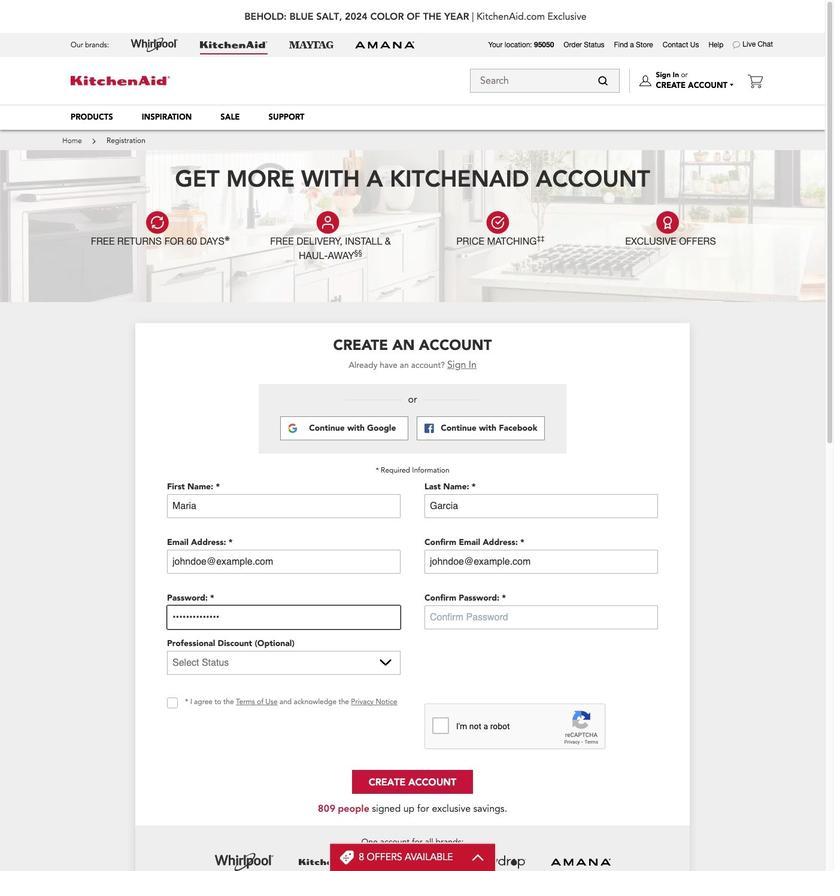 Task type: locate. For each thing, give the bounding box(es) containing it.
0 vertical spatial maytag image
[[289, 41, 334, 49]]

0 vertical spatial kitchenaid image
[[200, 41, 268, 49]]

maytag image
[[289, 41, 334, 49], [383, 848, 442, 872]]

Confirm Password password field
[[425, 606, 658, 630]]

0 horizontal spatial kitchenaid image
[[71, 76, 170, 86]]

Last Name text field
[[425, 494, 658, 518]]

1 vertical spatial maytag image
[[383, 848, 442, 872]]

kitchenaid image
[[200, 41, 268, 49], [71, 76, 170, 86], [299, 848, 358, 872]]

0 vertical spatial whirlpool image
[[131, 38, 178, 52]]

Email Address email field
[[167, 550, 401, 574]]

1 horizontal spatial kitchenaid image
[[200, 41, 268, 49]]

inspiration element
[[142, 112, 192, 122]]

menu
[[56, 105, 769, 130]]

products element
[[71, 112, 113, 122]]

0 horizontal spatial maytag image
[[289, 41, 334, 49]]

2 vertical spatial kitchenaid image
[[299, 848, 358, 872]]

whirlpool image
[[131, 38, 178, 52], [214, 848, 274, 872]]

1 vertical spatial whirlpool image
[[214, 848, 274, 872]]

First Name text field
[[167, 494, 401, 518]]

everydrop image
[[467, 848, 527, 872]]



Task type: describe. For each thing, give the bounding box(es) containing it.
1 vertical spatial kitchenaid image
[[71, 76, 170, 86]]

0 horizontal spatial whirlpool image
[[131, 38, 178, 52]]

2 horizontal spatial kitchenaid image
[[299, 848, 358, 872]]

Password password field
[[167, 606, 401, 630]]

amana image
[[355, 41, 415, 49]]

Search search field
[[470, 69, 620, 93]]

support element
[[269, 112, 304, 122]]

1 horizontal spatial maytag image
[[383, 848, 442, 872]]

1 horizontal spatial whirlpool image
[[214, 848, 274, 872]]

amanalogo nav image
[[551, 848, 611, 872]]

sale element
[[221, 112, 240, 122]]

Confirm Email Address email field
[[425, 550, 658, 574]]



Task type: vqa. For each thing, say whether or not it's contained in the screenshot.
everydrop IMAGE
yes



